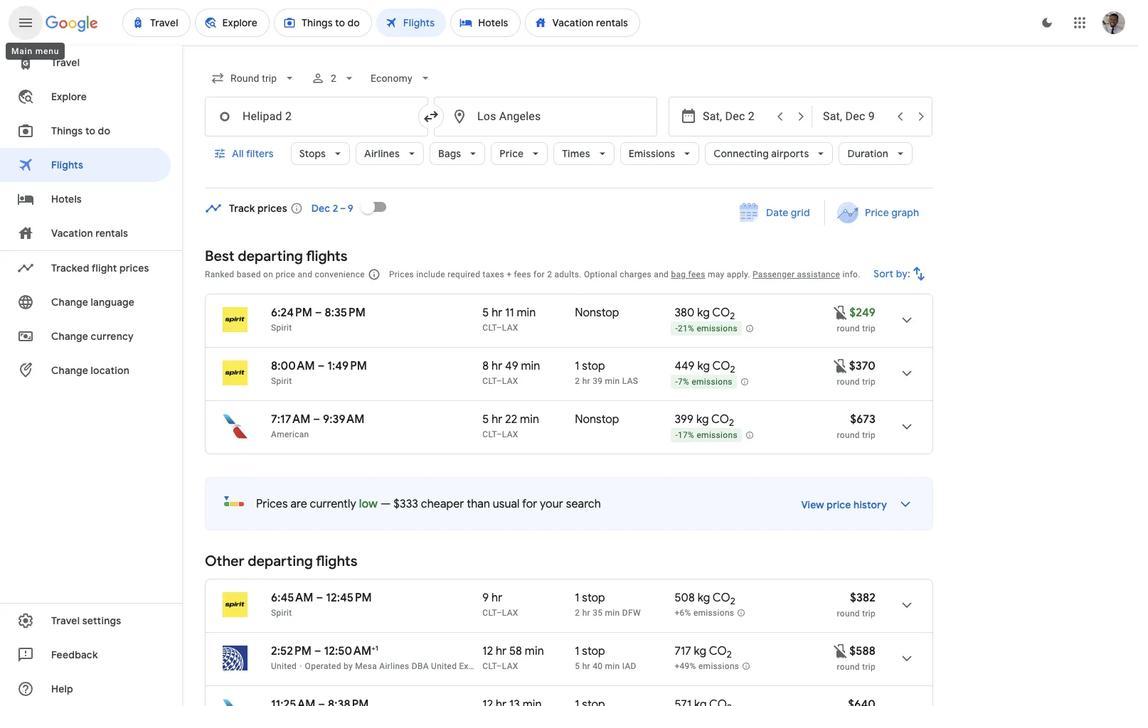 Task type: locate. For each thing, give the bounding box(es) containing it.
1 vertical spatial price
[[865, 206, 889, 219]]

trip for $588
[[862, 662, 876, 672]]

prices left are
[[256, 497, 288, 512]]

emissions
[[697, 324, 738, 334], [692, 377, 733, 387], [697, 431, 738, 441], [694, 608, 734, 618], [699, 662, 739, 672]]

1 inside 2:52 pm – 12:50 am + 1
[[375, 644, 378, 653]]

passenger assistance button
[[753, 270, 840, 280]]

clt down 12
[[483, 662, 496, 672]]

0 vertical spatial prices
[[258, 202, 287, 215]]

2
[[331, 73, 337, 84], [547, 270, 552, 280], [730, 310, 735, 322], [730, 364, 735, 376], [575, 376, 580, 386], [729, 417, 734, 429], [730, 596, 736, 608], [575, 608, 580, 618], [727, 649, 732, 661]]

0 vertical spatial airlines
[[364, 147, 400, 160]]

tracked flight prices link
[[0, 251, 171, 285]]

2 inside 380 kg co 2
[[730, 310, 735, 322]]

co up +49% emissions
[[709, 645, 727, 659]]

–
[[315, 306, 322, 320], [496, 323, 502, 333], [318, 359, 325, 373], [496, 376, 502, 386], [313, 413, 320, 427], [496, 430, 502, 440], [316, 591, 323, 605], [496, 608, 502, 618], [314, 645, 321, 659], [496, 662, 502, 672]]

change currency
[[51, 330, 134, 343]]

6:45 am – 12:45 pm spirit
[[271, 591, 372, 618]]

spirit inside 6:24 pm – 8:35 pm spirit
[[271, 323, 292, 333]]

0 vertical spatial departing
[[238, 248, 303, 265]]

2 nonstop from the top
[[575, 413, 619, 427]]

spirit inside 8:00 am – 1:49 pm spirit
[[271, 376, 292, 386]]

kg for 717
[[694, 645, 707, 659]]

370 US dollars text field
[[849, 359, 876, 373]]

min inside 5 hr 22 min clt – lax
[[520, 413, 539, 427]]

8
[[483, 359, 489, 373]]

5 left 11
[[483, 306, 489, 320]]

airlines inside main content
[[379, 662, 409, 672]]

3 stop from the top
[[582, 645, 605, 659]]

0 vertical spatial flights
[[306, 248, 348, 265]]

0 vertical spatial price
[[276, 270, 295, 280]]

2 - from the top
[[675, 377, 678, 387]]

on
[[263, 270, 273, 280]]

co inside 449 kg co 2
[[713, 359, 730, 373]]

3 trip from the top
[[862, 430, 876, 440]]

5 clt from the top
[[483, 662, 496, 672]]

0 vertical spatial change
[[51, 296, 88, 309]]

kg up +49% emissions
[[694, 645, 707, 659]]

emissions
[[629, 147, 675, 160]]

– right 6:45 am
[[316, 591, 323, 605]]

3 round from the top
[[837, 430, 860, 440]]

price right on
[[276, 270, 295, 280]]

round trip down '$370'
[[837, 377, 876, 387]]

trip
[[862, 324, 876, 334], [862, 377, 876, 387], [862, 430, 876, 440], [862, 609, 876, 619], [862, 662, 876, 672]]

1 horizontal spatial +
[[507, 270, 512, 280]]

hr right 9
[[492, 591, 503, 605]]

prices left learn more about tracked prices 'icon'
[[258, 202, 287, 215]]

round down '$370'
[[837, 377, 860, 387]]

lax inside 9 hr clt – lax
[[502, 608, 518, 618]]

1 vertical spatial for
[[522, 497, 537, 512]]

– down total duration 5 hr 11 min. element
[[496, 323, 502, 333]]

1 vertical spatial -
[[675, 377, 678, 387]]

total duration 5 hr 11 min. element
[[483, 306, 575, 322]]

1 round trip from the top
[[837, 324, 876, 334]]

0 vertical spatial -
[[675, 324, 678, 334]]

+ right taxes
[[507, 270, 512, 280]]

none search field containing all filters
[[205, 61, 933, 189]]

co inside 399 kg co 2
[[711, 413, 729, 427]]

lax for 11
[[502, 323, 518, 333]]

None field
[[205, 65, 303, 91], [365, 65, 438, 91], [205, 65, 303, 91], [365, 65, 438, 91]]

– up the operated at the left
[[314, 645, 321, 659]]

1 horizontal spatial prices
[[389, 270, 414, 280]]

1 stop flight. element
[[575, 359, 605, 376], [575, 591, 605, 608], [575, 645, 605, 661], [575, 698, 605, 706]]

1 vertical spatial nonstop
[[575, 413, 619, 427]]

1 horizontal spatial and
[[654, 270, 669, 280]]

- for 399
[[675, 431, 678, 441]]

kg inside 508 kg co 2
[[698, 591, 710, 605]]

dec
[[311, 202, 330, 215]]

assistance
[[797, 270, 840, 280]]

3 change from the top
[[51, 364, 88, 377]]

1 stop flight. element up 39 at the bottom
[[575, 359, 605, 376]]

spirit down 8:00 am text box in the bottom left of the page
[[271, 376, 292, 386]]

airlines inside popup button
[[364, 147, 400, 160]]

and left bag
[[654, 270, 669, 280]]

prices for prices are currently low — $333 cheaper than usual for your search
[[256, 497, 288, 512]]

round for $249
[[837, 324, 860, 334]]

2 trip from the top
[[862, 377, 876, 387]]

and
[[298, 270, 313, 280], [654, 270, 669, 280]]

fees
[[514, 270, 531, 280], [688, 270, 706, 280]]

1 clt from the top
[[483, 323, 496, 333]]

this price for this flight doesn't include overhead bin access. if you need a carry-on bag, use the bags filter to update prices. image down "$382 round trip"
[[833, 643, 850, 660]]

this price for this flight doesn't include overhead bin access. if you need a carry-on bag, use the bags filter to update prices. image
[[832, 304, 850, 321]]

stop up 39 at the bottom
[[582, 359, 605, 373]]

adults.
[[555, 270, 582, 280]]

learn more about tracked prices image
[[290, 202, 303, 215]]

total duration 8 hr 49 min. element
[[483, 359, 575, 376]]

1 stop flight. element down 40
[[575, 698, 605, 706]]

0 horizontal spatial price
[[276, 270, 295, 280]]

– down total duration 8 hr 49 min. element
[[496, 376, 502, 386]]

2 change from the top
[[51, 330, 88, 343]]

flights up convenience
[[306, 248, 348, 265]]

prices right flight
[[119, 262, 149, 275]]

1 vertical spatial travel
[[51, 615, 80, 627]]

stop
[[582, 359, 605, 373], [582, 591, 605, 605], [582, 645, 605, 659]]

2 round from the top
[[837, 377, 860, 387]]

min inside 5 hr 11 min clt – lax
[[517, 306, 536, 320]]

sort by:
[[874, 267, 911, 280]]

– right express
[[496, 662, 502, 672]]

9
[[483, 591, 489, 605]]

None text field
[[434, 97, 657, 137]]

kg up +6% emissions
[[698, 591, 710, 605]]

round down this price for this flight doesn't include overhead bin access. if you need a carry-on bag, use the bags filter to update prices. icon on the top of page
[[837, 324, 860, 334]]

currently
[[310, 497, 356, 512]]

stop up 35
[[582, 591, 605, 605]]

operated
[[305, 662, 341, 672]]

layover (1 of 1) is a 2 hr 39 min layover at harry reid international airport in las vegas. element
[[575, 376, 668, 387]]

tracked
[[51, 262, 89, 275]]

lax down 22
[[502, 430, 518, 440]]

-
[[675, 324, 678, 334], [675, 377, 678, 387], [675, 431, 678, 441]]

main
[[11, 46, 33, 56]]

1 stop flight. element for 9 hr
[[575, 591, 605, 608]]

399 kg co 2
[[675, 413, 734, 429]]

5 lax from the top
[[502, 662, 518, 672]]

1 united from the left
[[271, 662, 297, 672]]

0 vertical spatial 5
[[483, 306, 489, 320]]

fees right taxes
[[514, 270, 531, 280]]

clt inside 9 hr clt – lax
[[483, 608, 496, 618]]

1 inside 1 stop 2 hr 39 min las
[[575, 359, 579, 373]]

– inside 5 hr 22 min clt – lax
[[496, 430, 502, 440]]

1 stop 5 hr 40 min iad
[[575, 645, 637, 672]]

35
[[593, 608, 603, 618]]

spirit down 6:24 pm text field
[[271, 323, 292, 333]]

round trip for $249
[[837, 324, 876, 334]]

1 up mesa
[[375, 644, 378, 653]]

spirit down 6:45 am
[[271, 608, 292, 618]]

$673 round trip
[[837, 413, 876, 440]]

min inside 1 stop 2 hr 35 min dfw
[[605, 608, 620, 618]]

lax inside 5 hr 11 min clt – lax
[[502, 323, 518, 333]]

1 - from the top
[[675, 324, 678, 334]]

1 1 stop flight. element from the top
[[575, 359, 605, 376]]

clt for 5 hr 22 min
[[483, 430, 496, 440]]

view price history image
[[889, 487, 923, 521]]

Arrival time: 12:45 PM. text field
[[326, 591, 372, 605]]

1 vertical spatial this price for this flight doesn't include overhead bin access. if you need a carry-on bag, use the bags filter to update prices. image
[[833, 643, 850, 660]]

1 nonstop from the top
[[575, 306, 619, 320]]

– left 1:49 pm in the left of the page
[[318, 359, 325, 373]]

change for change location
[[51, 364, 88, 377]]

emissions for 399
[[697, 431, 738, 441]]

0 vertical spatial nonstop flight. element
[[575, 306, 619, 322]]

hr left 11
[[492, 306, 503, 320]]

nonstop down 39 at the bottom
[[575, 413, 619, 427]]

kg inside 380 kg co 2
[[697, 306, 710, 320]]

departing up 6:45 am text field
[[248, 553, 313, 571]]

- down 380 at the right top
[[675, 324, 678, 334]]

12 hr 58 min clt – lax
[[483, 645, 544, 672]]

learn more about ranking image
[[368, 268, 381, 281]]

2 vertical spatial round trip
[[837, 662, 876, 672]]

round down $382
[[837, 609, 860, 619]]

1 vertical spatial nonstop flight. element
[[575, 413, 619, 429]]

round inside "$382 round trip"
[[837, 609, 860, 619]]

flight details. leaves charlotte douglas international airport at 7:17 am on saturday, december 2 and arrives at los angeles international airport at 9:39 am on saturday, december 2. image
[[890, 410, 924, 444]]

emissions down 399 kg co 2
[[697, 431, 738, 441]]

lax down 58
[[502, 662, 518, 672]]

1 inside 1 stop 2 hr 35 min dfw
[[575, 591, 579, 605]]

kg inside 449 kg co 2
[[697, 359, 710, 373]]

– right 7:17 am text field
[[313, 413, 320, 427]]

1 stop flight. element up 35
[[575, 591, 605, 608]]

5 left 40
[[575, 662, 580, 672]]

price inside "price graph" button
[[865, 206, 889, 219]]

1 vertical spatial round trip
[[837, 377, 876, 387]]

round down 588 us dollars text field
[[837, 662, 860, 672]]

0 vertical spatial round trip
[[837, 324, 876, 334]]

lax inside 5 hr 22 min clt – lax
[[502, 430, 518, 440]]

0 horizontal spatial prices
[[256, 497, 288, 512]]

1 for 8 hr 49 min
[[575, 359, 579, 373]]

change down change language link
[[51, 330, 88, 343]]

co inside 508 kg co 2
[[713, 591, 730, 605]]

travel up explore
[[51, 56, 80, 69]]

hr inside "8 hr 49 min clt – lax"
[[492, 359, 502, 373]]

1 vertical spatial prices
[[256, 497, 288, 512]]

change down tracked
[[51, 296, 88, 309]]

2 clt from the top
[[483, 376, 496, 386]]

– inside 9 hr clt – lax
[[496, 608, 502, 618]]

emissions down 380 kg co 2
[[697, 324, 738, 334]]

lax down 11
[[502, 323, 518, 333]]

hr left 40
[[582, 662, 590, 672]]

0 horizontal spatial fees
[[514, 270, 531, 280]]

7:17 am
[[271, 413, 310, 427]]

1 travel from the top
[[51, 56, 80, 69]]

round down '673 us dollars' "text field"
[[837, 430, 860, 440]]

1
[[575, 359, 579, 373], [575, 591, 579, 605], [375, 644, 378, 653], [575, 645, 579, 659]]

2 vertical spatial stop
[[582, 645, 605, 659]]

– down total duration 9 hr. element at bottom
[[496, 608, 502, 618]]

things
[[51, 124, 83, 137]]

united right dba
[[431, 662, 457, 672]]

main content
[[205, 190, 933, 706]]

– down total duration 5 hr 22 min. element
[[496, 430, 502, 440]]

Arrival time: 8:38 PM. text field
[[328, 698, 369, 706]]

$673
[[850, 413, 876, 427]]

trip down $249
[[862, 324, 876, 334]]

travel up the feedback
[[51, 615, 80, 627]]

stop inside 1 stop 5 hr 40 min iad
[[582, 645, 605, 659]]

3 round trip from the top
[[837, 662, 876, 672]]

explore
[[51, 90, 87, 103]]

trip down '673 us dollars' "text field"
[[862, 430, 876, 440]]

change language
[[51, 296, 135, 309]]

stops button
[[291, 137, 350, 171]]

$249
[[850, 306, 876, 320]]

2 travel from the top
[[51, 615, 80, 627]]

2 vertical spatial -
[[675, 431, 678, 441]]

price right the view
[[827, 499, 851, 512]]

$333
[[394, 497, 418, 512]]

0 vertical spatial prices
[[389, 270, 414, 280]]

1 vertical spatial spirit
[[271, 376, 292, 386]]

history
[[854, 499, 887, 512]]

5 round from the top
[[837, 662, 860, 672]]

min right 39 at the bottom
[[605, 376, 620, 386]]

departing for other
[[248, 553, 313, 571]]

2 inside 399 kg co 2
[[729, 417, 734, 429]]

spirit for 6:45 am
[[271, 608, 292, 618]]

8 hr 49 min clt – lax
[[483, 359, 540, 386]]

leaves charlotte douglas international airport at 2:52 pm on saturday, december 2 and arrives at los angeles international airport at 12:50 am on sunday, december 3. element
[[271, 644, 378, 659]]

0 horizontal spatial united
[[271, 662, 297, 672]]

8:00 am – 1:49 pm spirit
[[271, 359, 367, 386]]

22
[[505, 413, 517, 427]]

1 stop flight. element up 40
[[575, 645, 605, 661]]

lax inside "8 hr 49 min clt – lax"
[[502, 376, 518, 386]]

None search field
[[205, 61, 933, 189]]

clt down total duration 5 hr 22 min. element
[[483, 430, 496, 440]]

min right 11
[[517, 306, 536, 320]]

main menu image
[[17, 14, 34, 31]]

main menu
[[11, 46, 59, 56]]

0 vertical spatial price
[[500, 147, 524, 160]]

+ up mesa
[[371, 644, 375, 653]]

– inside 5 hr 11 min clt – lax
[[496, 323, 502, 333]]

are
[[291, 497, 307, 512]]

2 vertical spatial 5
[[575, 662, 580, 672]]

co inside 717 kg co 2
[[709, 645, 727, 659]]

508
[[675, 591, 695, 605]]

– left 8:35 pm
[[315, 306, 322, 320]]

clt up 8
[[483, 323, 496, 333]]

Departure time: 6:45 AM. text field
[[271, 591, 313, 605]]

kg inside 717 kg co 2
[[694, 645, 707, 659]]

prices are currently low — $333 cheaper than usual for your search
[[256, 497, 601, 512]]

lax inside 12 hr 58 min clt – lax
[[502, 662, 518, 672]]

main content containing best departing flights
[[205, 190, 933, 706]]

dfw
[[622, 608, 641, 618]]

1 vertical spatial price
[[827, 499, 851, 512]]

1 vertical spatial change
[[51, 330, 88, 343]]

2 spirit from the top
[[271, 376, 292, 386]]

1 up layover (1 of 1) is a 2 hr 35 min layover at dallas/fort worth international airport in dallas. element
[[575, 591, 579, 605]]

taxes
[[483, 270, 504, 280]]

price left graph
[[865, 206, 889, 219]]

for left adults.
[[533, 270, 545, 280]]

change location
[[51, 364, 129, 377]]

find the best price region
[[205, 190, 933, 237]]

nonstop flight. element
[[575, 306, 619, 322], [575, 413, 619, 429]]

382 US dollars text field
[[850, 591, 876, 605]]

trip down '$370'
[[862, 377, 876, 387]]

3 lax from the top
[[502, 430, 518, 440]]

price graph
[[865, 206, 919, 219]]

prices right learn more about ranking icon
[[389, 270, 414, 280]]

2 nonstop flight. element from the top
[[575, 413, 619, 429]]

emissions down 449 kg co 2
[[692, 377, 733, 387]]

2 1 stop flight. element from the top
[[575, 591, 605, 608]]

kg for 508
[[698, 591, 710, 605]]

449 kg co 2
[[675, 359, 735, 376]]

fees right bag
[[688, 270, 706, 280]]

+49%
[[675, 662, 696, 672]]

currency
[[91, 330, 134, 343]]

lax for 58
[[502, 662, 518, 672]]

nonstop for 5 hr 22 min
[[575, 413, 619, 427]]

by:
[[896, 267, 911, 280]]

12
[[483, 645, 493, 659]]

3 clt from the top
[[483, 430, 496, 440]]

clt for 12 hr 58 min
[[483, 662, 496, 672]]

stop inside 1 stop 2 hr 39 min las
[[582, 359, 605, 373]]

49
[[505, 359, 518, 373]]

spirit for 8:00 am
[[271, 376, 292, 386]]

airlines left dba
[[379, 662, 409, 672]]

stop inside 1 stop 2 hr 35 min dfw
[[582, 591, 605, 605]]

Arrival time: 1:49 PM. text field
[[327, 359, 367, 373]]

1 vertical spatial +
[[371, 644, 375, 653]]

united down 2:52 pm text box
[[271, 662, 297, 672]]

this price for this flight doesn't include overhead bin access. if you need a carry-on bag, use the bags filter to update prices. image
[[832, 357, 849, 375], [833, 643, 850, 660]]

5 left 22
[[483, 413, 489, 427]]

hr inside 1 stop 2 hr 35 min dfw
[[582, 608, 590, 618]]

for
[[533, 270, 545, 280], [522, 497, 537, 512]]

4 lax from the top
[[502, 608, 518, 618]]

this price for this flight doesn't include overhead bin access. if you need a carry-on bag, use the bags filter to update prices. image for $370
[[832, 357, 849, 375]]

1 round from the top
[[837, 324, 860, 334]]

emissions for 380
[[697, 324, 738, 334]]

this price for this flight doesn't include overhead bin access. if you need a carry-on bag, use the bags filter to update prices. image down this price for this flight doesn't include overhead bin access. if you need a carry-on bag, use the bags filter to update prices. icon on the top of page
[[832, 357, 849, 375]]

required
[[448, 270, 480, 280]]

round trip down $249
[[837, 324, 876, 334]]

1 change from the top
[[51, 296, 88, 309]]

None text field
[[205, 97, 428, 137]]

co for 717
[[709, 645, 727, 659]]

0 vertical spatial nonstop
[[575, 306, 619, 320]]

2 button
[[305, 61, 362, 95]]

+ inside 2:52 pm – 12:50 am + 1
[[371, 644, 375, 653]]

3 spirit from the top
[[271, 608, 292, 618]]

help
[[51, 683, 73, 696]]

1 vertical spatial departing
[[248, 553, 313, 571]]

8:35 pm
[[325, 306, 366, 320]]

399
[[675, 413, 694, 427]]

$382 round trip
[[837, 591, 876, 619]]

hr inside 1 stop 2 hr 39 min las
[[582, 376, 590, 386]]

5 inside 5 hr 22 min clt – lax
[[483, 413, 489, 427]]

0 horizontal spatial and
[[298, 270, 313, 280]]

1 horizontal spatial price
[[865, 206, 889, 219]]

5 inside 1 stop 5 hr 40 min iad
[[575, 662, 580, 672]]

4 round from the top
[[837, 609, 860, 619]]

swap origin and destination. image
[[423, 108, 440, 125]]

3 - from the top
[[675, 431, 678, 441]]

min right 35
[[605, 608, 620, 618]]

american
[[271, 430, 309, 440]]

min inside 1 stop 2 hr 39 min las
[[605, 376, 620, 386]]

1 vertical spatial 5
[[483, 413, 489, 427]]

clt inside 12 hr 58 min clt – lax
[[483, 662, 496, 672]]

1 up layover (1 of 1) is a 2 hr 39 min layover at harry reid international airport in las vegas. element
[[575, 359, 579, 373]]

rentals
[[96, 227, 128, 240]]

1 vertical spatial stop
[[582, 591, 605, 605]]

vacation rentals
[[51, 227, 128, 240]]

4 trip from the top
[[862, 609, 876, 619]]

flight details. leaves charlotte douglas international airport at 8:00 am on saturday, december 2 and arrives at los angeles international airport at 1:49 pm on saturday, december 2. image
[[890, 356, 924, 391]]

1 spirit from the top
[[271, 323, 292, 333]]

1 for 9 hr
[[575, 591, 579, 605]]

Departure time: 7:17 AM. text field
[[271, 413, 310, 427]]

round trip for $588
[[837, 662, 876, 672]]

co for 508
[[713, 591, 730, 605]]

price inside price popup button
[[500, 147, 524, 160]]

5 inside 5 hr 11 min clt – lax
[[483, 306, 489, 320]]

to
[[85, 124, 95, 137]]

emissions button
[[620, 137, 699, 171]]

stop up 40
[[582, 645, 605, 659]]

5 for 5 hr 22 min
[[483, 413, 489, 427]]

airlines right stops popup button
[[364, 147, 400, 160]]

none text field inside search box
[[434, 97, 657, 137]]

0 horizontal spatial prices
[[119, 262, 149, 275]]

change down the change currency link
[[51, 364, 88, 377]]

trip inside "$382 round trip"
[[862, 609, 876, 619]]

flight details. leaves charlotte douglas international airport at 6:45 am on saturday, december 2 and arrives at los angeles international airport at 12:45 pm on saturday, december 2. image
[[890, 588, 924, 622]]

1 nonstop flight. element from the top
[[575, 306, 619, 322]]

departing up on
[[238, 248, 303, 265]]

nonstop flight. element down optional
[[575, 306, 619, 322]]

trip down $382
[[862, 609, 876, 619]]

change for change language
[[51, 296, 88, 309]]

apply.
[[727, 270, 750, 280]]

1 horizontal spatial fees
[[688, 270, 706, 280]]

clt inside "8 hr 49 min clt – lax"
[[483, 376, 496, 386]]

bags
[[438, 147, 461, 160]]

co up -7% emissions
[[713, 359, 730, 373]]

4 clt from the top
[[483, 608, 496, 618]]

2 stop from the top
[[582, 591, 605, 605]]

Departure time: 11:25 AM. text field
[[271, 698, 316, 706]]

clt inside 5 hr 22 min clt – lax
[[483, 430, 496, 440]]

date grid button
[[729, 200, 822, 226]]

co up '-17% emissions'
[[711, 413, 729, 427]]

min right 49 on the left
[[521, 359, 540, 373]]

1 lax from the top
[[502, 323, 518, 333]]

2 vertical spatial change
[[51, 364, 88, 377]]

min right 40
[[605, 662, 620, 672]]

kg inside 399 kg co 2
[[696, 413, 709, 427]]

Arrival time: 8:35 PM. text field
[[325, 306, 366, 320]]

leaves charlotte douglas international airport at 6:24 pm on saturday, december 2 and arrives at los angeles international airport at 8:35 pm on saturday, december 2. element
[[271, 306, 366, 320]]

nonstop flight. element down 39 at the bottom
[[575, 413, 619, 429]]

1 horizontal spatial united
[[431, 662, 457, 672]]

round for $588
[[837, 662, 860, 672]]

– inside 2:52 pm – 12:50 am + 1
[[314, 645, 321, 659]]

0 vertical spatial +
[[507, 270, 512, 280]]

0 horizontal spatial +
[[371, 644, 375, 653]]

0 vertical spatial travel
[[51, 56, 80, 69]]

17%
[[678, 431, 694, 441]]

1 inside 1 stop 5 hr 40 min iad
[[575, 645, 579, 659]]

all
[[232, 147, 244, 160]]

249 US dollars text field
[[850, 306, 876, 320]]

1 trip from the top
[[862, 324, 876, 334]]

location
[[91, 364, 129, 377]]

clt inside 5 hr 11 min clt – lax
[[483, 323, 496, 333]]

lax down total duration 9 hr. element at bottom
[[502, 608, 518, 618]]

price for price graph
[[865, 206, 889, 219]]

0 vertical spatial stop
[[582, 359, 605, 373]]

1 vertical spatial airlines
[[379, 662, 409, 672]]

1 vertical spatial flights
[[316, 553, 358, 571]]

leaves charlotte douglas international airport at 8:00 am on saturday, december 2 and arrives at los angeles international airport at 1:49 pm on saturday, december 2. element
[[271, 359, 367, 373]]

min right 58
[[525, 645, 544, 659]]

5 trip from the top
[[862, 662, 876, 672]]

hr left 39 at the bottom
[[582, 376, 590, 386]]

co inside 380 kg co 2
[[712, 306, 730, 320]]

cheaper
[[421, 497, 464, 512]]

price graph button
[[828, 200, 931, 226]]

min inside 1 stop 5 hr 40 min iad
[[605, 662, 620, 672]]

5
[[483, 306, 489, 320], [483, 413, 489, 427], [575, 662, 580, 672]]

1 horizontal spatial prices
[[258, 202, 287, 215]]

0 horizontal spatial price
[[500, 147, 524, 160]]

2:52 pm – 12:50 am + 1
[[271, 644, 378, 659]]

hr right 12
[[496, 645, 507, 659]]

2 vertical spatial spirit
[[271, 608, 292, 618]]

2 lax from the top
[[502, 376, 518, 386]]

0 vertical spatial this price for this flight doesn't include overhead bin access. if you need a carry-on bag, use the bags filter to update prices. image
[[832, 357, 849, 375]]

0 vertical spatial spirit
[[271, 323, 292, 333]]

1 stop from the top
[[582, 359, 605, 373]]

spirit inside 6:45 am – 12:45 pm spirit
[[271, 608, 292, 618]]

1 vertical spatial prices
[[119, 262, 149, 275]]

travel settings
[[51, 615, 121, 627]]

flights up 12:45 pm text field
[[316, 553, 358, 571]]

connecting airports button
[[705, 137, 833, 171]]

hr left 22
[[492, 413, 503, 427]]

2 round trip from the top
[[837, 377, 876, 387]]

duration button
[[839, 137, 913, 171]]

588 US dollars text field
[[850, 645, 876, 659]]

trip inside $673 round trip
[[862, 430, 876, 440]]

price right the bags popup button
[[500, 147, 524, 160]]

and down best departing flights
[[298, 270, 313, 280]]

3 1 stop flight. element from the top
[[575, 645, 605, 661]]



Task type: vqa. For each thing, say whether or not it's contained in the screenshot.
second the Skywest from the top
no



Task type: describe. For each thing, give the bounding box(es) containing it.
help link
[[0, 672, 171, 706]]

stops
[[299, 147, 326, 160]]

– inside 8:00 am – 1:49 pm spirit
[[318, 359, 325, 373]]

co for 380
[[712, 306, 730, 320]]

717
[[675, 645, 691, 659]]

things to do link
[[0, 114, 171, 148]]

hr inside 1 stop 5 hr 40 min iad
[[582, 662, 590, 672]]

hr inside 5 hr 11 min clt – lax
[[492, 306, 503, 320]]

-21% emissions
[[675, 324, 738, 334]]

low
[[359, 497, 378, 512]]

travel for travel settings
[[51, 615, 80, 627]]

6:24 pm
[[271, 306, 312, 320]]

airlines button
[[356, 137, 424, 171]]

menu
[[35, 46, 59, 56]]

all filters
[[232, 147, 274, 160]]

nonstop for 5 hr 11 min
[[575, 306, 619, 320]]

loading results progress bar
[[0, 46, 1138, 48]]

kg for 449
[[697, 359, 710, 373]]

track
[[229, 202, 255, 215]]

clt for 5 hr 11 min
[[483, 323, 496, 333]]

380 kg co 2
[[675, 306, 735, 322]]

operated by mesa airlines dba united express
[[305, 662, 491, 672]]

things to do
[[51, 124, 110, 137]]

prices inside the find the best price region
[[258, 202, 287, 215]]

sort by: button
[[868, 257, 933, 291]]

graph
[[891, 206, 919, 219]]

8:00 am
[[271, 359, 315, 373]]

bags button
[[430, 137, 485, 171]]

travel settings link
[[0, 604, 171, 638]]

total duration 5 hr 22 min. element
[[483, 413, 575, 429]]

round inside $673 round trip
[[837, 430, 860, 440]]

filters
[[246, 147, 274, 160]]

– inside 6:24 pm – 8:35 pm spirit
[[315, 306, 322, 320]]

prices for prices include required taxes + fees for 2 adults. optional charges and bag fees may apply. passenger assistance
[[389, 270, 414, 280]]

convenience
[[315, 270, 365, 280]]

kg for 399
[[696, 413, 709, 427]]

express
[[459, 662, 491, 672]]

Return text field
[[823, 97, 889, 136]]

kg for 380
[[697, 306, 710, 320]]

leaves charlotte douglas international airport at 7:17 am on saturday, december 2 and arrives at los angeles international airport at 9:39 am on saturday, december 2. element
[[271, 413, 365, 427]]

usual
[[493, 497, 520, 512]]

other
[[205, 553, 244, 571]]

mesa
[[355, 662, 377, 672]]

– inside 12 hr 58 min clt – lax
[[496, 662, 502, 672]]

– inside 7:17 am – 9:39 am american
[[313, 413, 320, 427]]

connecting
[[714, 147, 769, 160]]

price for price
[[500, 147, 524, 160]]

travel link
[[0, 46, 171, 80]]

11
[[505, 306, 514, 320]]

date
[[766, 206, 789, 219]]

leaves charlotte douglas international airport at 6:45 am on saturday, december 2 and arrives at los angeles international airport at 12:45 pm on saturday, december 2. element
[[271, 591, 372, 605]]

vacation
[[51, 227, 93, 240]]

2 inside 1 stop 2 hr 35 min dfw
[[575, 608, 580, 618]]

449
[[675, 359, 695, 373]]

trip for $370
[[862, 377, 876, 387]]

$382
[[850, 591, 876, 605]]

flights for best departing flights
[[306, 248, 348, 265]]

total duration 12 hr 13 min. element
[[483, 698, 575, 706]]

nonstop flight. element for 5 hr 11 min
[[575, 306, 619, 322]]

explore link
[[0, 80, 171, 114]]

ranked
[[205, 270, 234, 280]]

9 hr clt – lax
[[483, 591, 518, 618]]

508 kg co 2
[[675, 591, 736, 608]]

dec 2 – 9
[[311, 202, 354, 215]]

5 hr 11 min clt – lax
[[483, 306, 536, 333]]

Arrival time: 9:39 AM. text field
[[323, 413, 365, 427]]

+6%
[[675, 608, 691, 618]]

total duration 9 hr. element
[[483, 591, 575, 608]]

change appearance image
[[1030, 6, 1064, 40]]

emissions down 508 kg co 2
[[694, 608, 734, 618]]

1 for 12 hr 58 min
[[575, 645, 579, 659]]

lax for 22
[[502, 430, 518, 440]]

Departure time: 6:24 PM. text field
[[271, 306, 312, 320]]

-7% emissions
[[675, 377, 733, 387]]

travel for travel
[[51, 56, 80, 69]]

clt for 8 hr 49 min
[[483, 376, 496, 386]]

1 stop flight. element for 12 hr 58 min
[[575, 645, 605, 661]]

+49% emissions
[[675, 662, 739, 672]]

bag fees button
[[671, 270, 706, 280]]

Arrival time: 12:50 AM on  Sunday, December 3. text field
[[324, 644, 378, 659]]

flights
[[51, 159, 83, 171]]

your
[[540, 497, 563, 512]]

hr inside 9 hr clt – lax
[[492, 591, 503, 605]]

7:17 am – 9:39 am american
[[271, 413, 365, 440]]

Departure time: 8:00 AM. text field
[[271, 359, 315, 373]]

search
[[566, 497, 601, 512]]

nonstop flight. element for 5 hr 22 min
[[575, 413, 619, 429]]

passenger
[[753, 270, 795, 280]]

2 inside 508 kg co 2
[[730, 596, 736, 608]]

hr inside 12 hr 58 min clt – lax
[[496, 645, 507, 659]]

flight details. leaves charlotte douglas international airport at 2:52 pm on saturday, december 2 and arrives at los angeles international airport at 12:50 am on sunday, december 3. image
[[890, 642, 924, 676]]

other departing flights
[[205, 553, 358, 571]]

Departure text field
[[703, 97, 768, 136]]

1 horizontal spatial price
[[827, 499, 851, 512]]

2 inside 717 kg co 2
[[727, 649, 732, 661]]

flights for other departing flights
[[316, 553, 358, 571]]

- for 449
[[675, 377, 678, 387]]

language
[[91, 296, 135, 309]]

layover (1 of 1) is a 5 hr 40 min layover at dulles international airport in washington. element
[[575, 661, 668, 672]]

$370
[[849, 359, 876, 373]]

times button
[[554, 137, 614, 171]]

all filters button
[[205, 137, 285, 171]]

track prices
[[229, 202, 287, 215]]

trip for $249
[[862, 324, 876, 334]]

– inside 6:45 am – 12:45 pm spirit
[[316, 591, 323, 605]]

min inside "8 hr 49 min clt – lax"
[[521, 359, 540, 373]]

2 and from the left
[[654, 270, 669, 280]]

- for 380
[[675, 324, 678, 334]]

change for change currency
[[51, 330, 88, 343]]

flight details. leaves charlotte douglas international airport at 6:24 pm on saturday, december 2 and arrives at los angeles international airport at 8:35 pm on saturday, december 2. image
[[890, 303, 924, 337]]

1 fees from the left
[[514, 270, 531, 280]]

feedback
[[51, 649, 98, 662]]

2 united from the left
[[431, 662, 457, 672]]

0 vertical spatial for
[[533, 270, 545, 280]]

– inside "8 hr 49 min clt – lax"
[[496, 376, 502, 386]]

emissions for 449
[[692, 377, 733, 387]]

673 US dollars text field
[[850, 413, 876, 427]]

stop for 12 hr 58 min
[[582, 645, 605, 659]]

2 inside 449 kg co 2
[[730, 364, 735, 376]]

round for $370
[[837, 377, 860, 387]]

based
[[237, 270, 261, 280]]

departing for best
[[238, 248, 303, 265]]

hotels
[[51, 193, 82, 206]]

airports
[[771, 147, 809, 160]]

2:52 pm
[[271, 645, 312, 659]]

co for 399
[[711, 413, 729, 427]]

layover (1 of 1) is a 2 hr 35 min layover at dallas/fort worth international airport in dallas. element
[[575, 608, 668, 619]]

times
[[562, 147, 590, 160]]

stop for 9 hr
[[582, 591, 605, 605]]

12:50 am
[[324, 645, 371, 659]]

charges
[[620, 270, 652, 280]]

emissions down 717 kg co 2
[[699, 662, 739, 672]]

2 inside 1 stop 2 hr 39 min las
[[575, 376, 580, 386]]

sort
[[874, 267, 894, 280]]

6:24 pm – 8:35 pm spirit
[[271, 306, 366, 333]]

1 and from the left
[[298, 270, 313, 280]]

min inside 12 hr 58 min clt – lax
[[525, 645, 544, 659]]

-17% emissions
[[675, 431, 738, 441]]

best
[[205, 248, 235, 265]]

1 stop flight. element for 8 hr 49 min
[[575, 359, 605, 376]]

5 for 5 hr 11 min
[[483, 306, 489, 320]]

las
[[622, 376, 638, 386]]

leaves charlotte douglas international airport at 11:25 am on saturday, december 2 and arrives at los angeles international airport at 8:38 pm on saturday, december 2. element
[[271, 698, 369, 706]]

co for 449
[[713, 359, 730, 373]]

4 1 stop flight. element from the top
[[575, 698, 605, 706]]

2 fees from the left
[[688, 270, 706, 280]]

spirit for 6:24 pm
[[271, 323, 292, 333]]

stop for 8 hr 49 min
[[582, 359, 605, 373]]

58
[[509, 645, 522, 659]]

this price for this flight doesn't include overhead bin access. if you need a carry-on bag, use the bags filter to update prices. image for $588
[[833, 643, 850, 660]]

7%
[[678, 377, 689, 387]]

by
[[344, 662, 353, 672]]

2 inside popup button
[[331, 73, 337, 84]]

best departing flights
[[205, 248, 348, 265]]

40
[[593, 662, 603, 672]]

lax for 49
[[502, 376, 518, 386]]

flight
[[92, 262, 117, 275]]

total duration 12 hr 58 min. element
[[483, 645, 575, 661]]

hr inside 5 hr 22 min clt – lax
[[492, 413, 503, 427]]

640 US dollars text field
[[848, 698, 876, 706]]

duration
[[848, 147, 889, 160]]

Departure time: 2:52 PM. text field
[[271, 645, 312, 659]]

round trip for $370
[[837, 377, 876, 387]]

12:45 pm
[[326, 591, 372, 605]]



